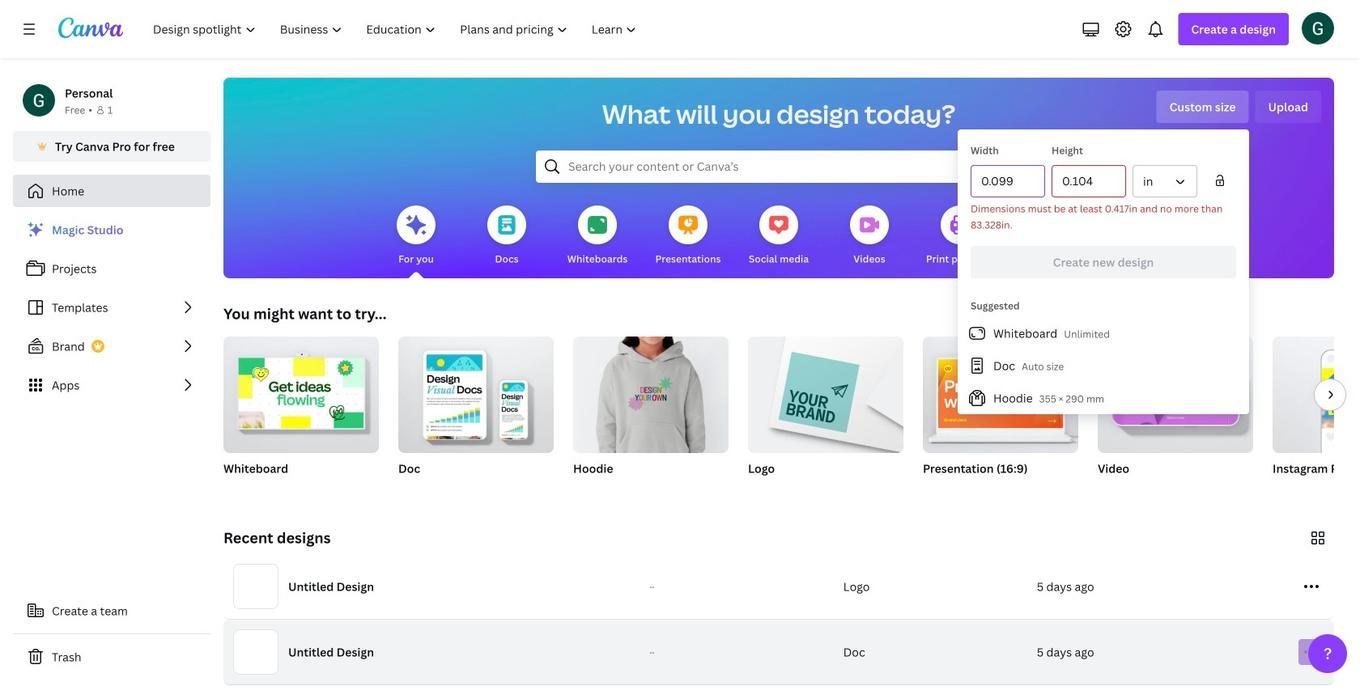 Task type: describe. For each thing, give the bounding box(es) containing it.
0 horizontal spatial list
[[13, 214, 211, 402]]



Task type: vqa. For each thing, say whether or not it's contained in the screenshot.
search field
yes



Task type: locate. For each thing, give the bounding box(es) containing it.
None number field
[[982, 166, 1035, 197], [1063, 166, 1116, 197], [982, 166, 1035, 197], [1063, 166, 1116, 197]]

Search search field
[[569, 151, 990, 182]]

list
[[13, 214, 211, 402], [958, 317, 1250, 415]]

None search field
[[536, 151, 1022, 183]]

Units: in button
[[1133, 165, 1198, 198]]

top level navigation element
[[143, 13, 651, 45]]

greg robinson image
[[1302, 12, 1335, 44]]

group
[[224, 330, 379, 497], [224, 330, 379, 454], [398, 330, 554, 497], [398, 330, 554, 454], [573, 330, 729, 497], [573, 330, 729, 454], [748, 330, 904, 497], [748, 330, 904, 454], [923, 337, 1079, 497], [923, 337, 1079, 454], [1098, 337, 1254, 497], [1273, 337, 1361, 497]]

1 horizontal spatial list
[[958, 317, 1250, 415]]

alert
[[971, 201, 1237, 233]]



